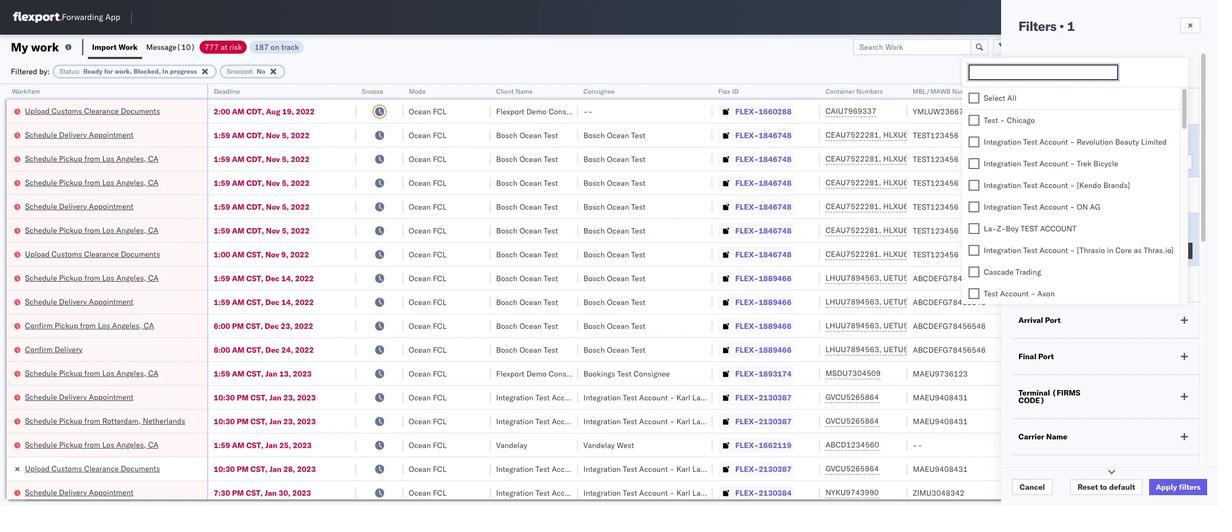 Task type: describe. For each thing, give the bounding box(es) containing it.
arrival port
[[1019, 316, 1061, 326]]

2 hlxu6269489, from the top
[[884, 154, 939, 164]]

pm up 1:59 am cst, jan 25, 2023
[[237, 417, 249, 427]]

2 ceau7522281, from the top
[[826, 154, 882, 164]]

import
[[92, 42, 117, 52]]

2023 for 5th schedule delivery appointment 'link' from the top of the page
[[292, 489, 311, 498]]

30,
[[279, 489, 291, 498]]

1 1:59 am cst, dec 14, 2022 from the top
[[214, 274, 314, 283]]

delivery for first "schedule delivery appointment" button from the bottom of the page
[[59, 488, 87, 498]]

3 10:30 from the top
[[214, 465, 235, 474]]

7 fcl from the top
[[433, 250, 447, 260]]

port for departure port
[[1058, 279, 1074, 289]]

2 5, from the top
[[282, 154, 289, 164]]

4 am from the top
[[232, 178, 245, 188]]

9 ocean fcl from the top
[[409, 298, 447, 307]]

integration test account - [kendo brands]
[[984, 181, 1131, 190]]

1:59 am cdt, nov 5, 2022 for 2nd schedule delivery appointment 'link' from the top of the page
[[214, 202, 310, 212]]

pickup inside schedule pickup from rotterdam, netherlands link
[[59, 416, 82, 426]]

cst, up 7:30 pm cst, jan 30, 2023
[[251, 465, 268, 474]]

1:59 am cdt, nov 5, 2022 for second schedule pickup from los angeles, ca link from the top of the page
[[214, 178, 310, 188]]

snoozed for snoozed
[[1019, 138, 1050, 148]]

8 ocean fcl from the top
[[409, 274, 447, 283]]

1:00
[[214, 250, 230, 260]]

documents for 2:00 am cdt, aug 19, 2022
[[121, 106, 160, 116]]

bicycle
[[1094, 159, 1119, 169]]

work
[[31, 39, 59, 55]]

2023 right 25,
[[293, 441, 312, 451]]

flex-1846748 for second schedule pickup from los angeles, ca link from the top of the page
[[736, 178, 792, 188]]

2 abcdefg78456546 from the top
[[913, 298, 986, 307]]

3 jawla from the top
[[1108, 154, 1127, 164]]

cst, up 1:59 am cst, jan 25, 2023
[[251, 417, 268, 427]]

1 schedule pickup from los angeles, ca button from the top
[[25, 153, 159, 165]]

14 ocean fcl from the top
[[409, 417, 447, 427]]

9 flex- from the top
[[736, 298, 759, 307]]

dec for schedule pickup from los angeles, ca
[[265, 274, 280, 283]]

4 schedule delivery appointment button from the top
[[25, 392, 133, 404]]

limited
[[1142, 137, 1167, 147]]

6 1846748 from the top
[[759, 250, 792, 260]]

batch action button
[[1141, 39, 1212, 55]]

2130387 for schedule delivery appointment
[[759, 393, 792, 403]]

1 5, from the top
[[282, 130, 289, 140]]

: for snoozed
[[252, 67, 254, 75]]

thras.io]
[[1144, 246, 1174, 256]]

netherlands
[[143, 416, 185, 426]]

flex-2130387 for schedule pickup from rotterdam, netherlands
[[736, 417, 792, 427]]

final
[[1019, 352, 1037, 362]]

jan left 13,
[[265, 369, 278, 379]]

1 cdt, from the top
[[246, 107, 264, 116]]

5 fcl from the top
[[433, 202, 447, 212]]

flexport. image
[[13, 12, 62, 23]]

5 schedule delivery appointment from the top
[[25, 488, 133, 498]]

2:00 am cdt, aug 19, 2022
[[214, 107, 315, 116]]

1 vertical spatial client
[[1019, 227, 1041, 237]]

5 schedule pickup from los angeles, ca link from the top
[[25, 368, 159, 379]]

3 cdt, from the top
[[246, 154, 264, 164]]

187
[[255, 42, 269, 52]]

1 gaurav from the top
[[1082, 107, 1106, 116]]

8 1:59 from the top
[[214, 369, 230, 379]]

1 fcl from the top
[[433, 107, 447, 116]]

jaehyung for jaehyung choi - test origin agent
[[1082, 393, 1113, 403]]

nyku9743990
[[826, 488, 879, 498]]

jaehyung choi - test origin agent
[[1082, 393, 1199, 403]]

flexport for bookings
[[496, 369, 525, 379]]

pm right the 7:30
[[232, 489, 244, 498]]

2130387 for schedule pickup from rotterdam, netherlands
[[759, 417, 792, 427]]

lhuu7894563, uetu5238478 for confirm pickup from los angeles, ca
[[826, 321, 937, 331]]

11 resize handle column header from the left
[[1191, 84, 1204, 507]]

2 1:59 from the top
[[214, 154, 230, 164]]

5 1:59 from the top
[[214, 226, 230, 236]]

flex-1846748 for fifth schedule delivery appointment 'link' from the bottom of the page
[[736, 130, 792, 140]]

mbl/mawb
[[913, 87, 951, 95]]

upload customs clearance documents for 2:00
[[25, 106, 160, 116]]

13 ocean fcl from the top
[[409, 393, 447, 403]]

cst, down 8:00 am cst, dec 24, 2022
[[246, 369, 264, 379]]

confirm pickup from los angeles, ca link
[[25, 320, 154, 331]]

2 1:59 am cst, dec 14, 2022 from the top
[[214, 298, 314, 307]]

8:00 am cst, dec 24, 2022
[[214, 345, 314, 355]]

5 hlxu6269489, from the top
[[884, 226, 939, 235]]

6 test123456 from the top
[[913, 250, 959, 260]]

dec for confirm delivery
[[265, 345, 280, 355]]

carrier name
[[1019, 432, 1068, 442]]

arrival
[[1019, 316, 1044, 326]]

1 jawla from the top
[[1108, 107, 1127, 116]]

1 schedule delivery appointment from the top
[[25, 130, 133, 140]]

dec up 6:00 pm cst, dec 23, 2022
[[265, 298, 280, 307]]

23, for angeles,
[[281, 321, 293, 331]]

2 schedule from the top
[[25, 154, 57, 164]]

6 hlxu6269489, from the top
[[884, 250, 939, 259]]

cst, down 1:00 am cst, nov 9, 2022
[[246, 274, 264, 283]]

gvcu5265864 for schedule pickup from rotterdam, netherlands
[[826, 417, 879, 426]]

abcdefg78456546 for confirm delivery
[[913, 345, 986, 355]]

flex id
[[718, 87, 739, 95]]

10:30 pm cst, jan 23, 2023 for schedule pickup from rotterdam, netherlands
[[214, 417, 316, 427]]

13,
[[279, 369, 291, 379]]

flex-1660288
[[736, 107, 792, 116]]

3 flex- from the top
[[736, 154, 759, 164]]

1 horizontal spatial client name
[[1019, 227, 1064, 237]]

resize handle column header for mode
[[478, 84, 491, 507]]

forwarding app link
[[13, 12, 120, 23]]

test
[[1021, 224, 1039, 234]]

6 cdt, from the top
[[246, 226, 264, 236]]

1889466 for confirm delivery
[[759, 345, 792, 355]]

8 fcl from the top
[[433, 274, 447, 283]]

5 schedule pickup from los angeles, ca from the top
[[25, 369, 159, 378]]

1889466 for confirm pickup from los angeles, ca
[[759, 321, 792, 331]]

savant
[[1106, 178, 1130, 188]]

container numbers
[[826, 87, 883, 95]]

my work
[[11, 39, 59, 55]]

jaehyung for jaehyung choi - test destination agent
[[1082, 441, 1113, 451]]

11 fcl from the top
[[433, 345, 447, 355]]

name inside button
[[516, 87, 533, 95]]

10 schedule from the top
[[25, 416, 57, 426]]

maeu9736123
[[913, 369, 968, 379]]

agent for jaehyung choi - test destination agent
[[1198, 441, 1218, 451]]

id
[[732, 87, 739, 95]]

8:00
[[214, 345, 230, 355]]

14 fcl from the top
[[433, 417, 447, 427]]

flex-1662119
[[736, 441, 792, 451]]

schedule pickup from rotterdam, netherlands button
[[25, 416, 185, 428]]

agent for jaehyung choi - test origin agent
[[1179, 393, 1199, 403]]

status for status
[[1019, 65, 1042, 75]]

3 documents from the top
[[121, 464, 160, 474]]

1:59 am cst, jan 13, 2023
[[214, 369, 312, 379]]

chicago
[[1007, 116, 1035, 125]]

1660288
[[759, 107, 792, 116]]

los for third schedule pickup from los angeles, ca 'button'
[[102, 225, 114, 235]]

3 schedule pickup from los angeles, ca button from the top
[[25, 225, 159, 237]]

batch
[[1157, 42, 1179, 52]]

3 5, from the top
[[282, 178, 289, 188]]

2 schedule pickup from los angeles, ca button from the top
[[25, 177, 159, 189]]

appointment for 3rd schedule delivery appointment 'link' from the bottom of the page
[[89, 297, 133, 307]]

flex-2130387 for schedule delivery appointment
[[736, 393, 792, 403]]

resize handle column header for deadline
[[343, 84, 356, 507]]

5 am from the top
[[232, 202, 245, 212]]

7 1:59 from the top
[[214, 298, 230, 307]]

2023 for schedule pickup from rotterdam, netherlands link
[[297, 417, 316, 427]]

8 am from the top
[[232, 274, 245, 283]]

for
[[104, 67, 113, 75]]

4 test123456 from the top
[[913, 202, 959, 212]]

(firms
[[1052, 388, 1081, 398]]

flexport demo consignee for bookings test consignee
[[496, 369, 585, 379]]

test account - axon
[[984, 289, 1055, 299]]

apply filters button
[[1150, 480, 1208, 496]]

forwarding app
[[62, 12, 120, 23]]

25,
[[279, 441, 291, 451]]

snooze
[[362, 87, 383, 95]]

4 schedule pickup from los angeles, ca from the top
[[25, 273, 159, 283]]

filters • 1
[[1019, 18, 1075, 34]]

3 ceau7522281, hlxu6269489, hlxu8034992 from the top
[[826, 178, 994, 188]]

6 schedule pickup from los angeles, ca button from the top
[[25, 440, 159, 452]]

16 ocean fcl from the top
[[409, 465, 447, 474]]

0 vertical spatial no
[[257, 67, 266, 75]]

2023 right 28,
[[297, 465, 316, 474]]

integration test account - [thrasio in core as thras.io]
[[984, 246, 1174, 256]]

flex
[[718, 87, 730, 95]]

1
[[1067, 18, 1075, 34]]

jan up 25,
[[270, 417, 282, 427]]

la-
[[984, 224, 997, 234]]

blocked,
[[134, 67, 161, 75]]

cst, up 8:00 am cst, dec 24, 2022
[[246, 321, 263, 331]]

by:
[[39, 66, 50, 76]]

Search Shipments (/) text field
[[1011, 9, 1116, 26]]

delivery for fifth "schedule delivery appointment" button from the bottom
[[59, 130, 87, 140]]

numbers for mbl/mawb numbers
[[953, 87, 980, 95]]

file
[[1033, 42, 1046, 52]]

flex-1846748 for 2nd schedule delivery appointment 'link' from the top of the page
[[736, 202, 792, 212]]

workitem button
[[7, 85, 196, 96]]

filtered
[[11, 66, 37, 76]]

client name button
[[491, 85, 567, 96]]

2 flex-1889466 from the top
[[736, 298, 792, 307]]

consignee inside button
[[584, 87, 615, 95]]

default
[[1110, 483, 1136, 493]]

•
[[1060, 18, 1065, 34]]

los for confirm pickup from los angeles, ca button
[[98, 321, 110, 331]]

4 5, from the top
[[282, 202, 289, 212]]

status : ready for work, blocked, in progress
[[59, 67, 197, 75]]

departure port
[[1019, 279, 1074, 289]]

flexport for -
[[496, 107, 525, 116]]

snoozed for snoozed : no
[[227, 67, 252, 75]]

7 schedule from the top
[[25, 297, 57, 307]]

1 schedule pickup from los angeles, ca link from the top
[[25, 153, 159, 164]]

2 14, from the top
[[282, 298, 293, 307]]

core
[[1116, 246, 1132, 256]]

final port
[[1019, 352, 1054, 362]]

los for second schedule pickup from los angeles, ca 'button'
[[102, 178, 114, 187]]

file exception
[[1033, 42, 1084, 52]]

pm up 7:30 pm cst, jan 30, 2023
[[237, 465, 249, 474]]

apply filters
[[1156, 483, 1201, 493]]

3 test123456 from the top
[[913, 178, 959, 188]]

container numbers button
[[820, 85, 897, 96]]

integration test account - revolution beauty limited
[[984, 137, 1167, 147]]

lhuu7894563, for confirm pickup from los angeles, ca
[[826, 321, 882, 331]]

3 ceau7522281, from the top
[[826, 178, 882, 188]]

pm right 6:00
[[232, 321, 244, 331]]

5 ceau7522281, hlxu6269489, hlxu8034992 from the top
[[826, 226, 994, 235]]

jan left 28,
[[270, 465, 282, 474]]

forwarding
[[62, 12, 103, 23]]

test - chicago
[[984, 116, 1035, 125]]

ymluw236679313
[[913, 107, 983, 116]]

3 schedule delivery appointment from the top
[[25, 297, 133, 307]]

1 test123456 from the top
[[913, 130, 959, 140]]

11 am from the top
[[232, 369, 245, 379]]

demo for bookings
[[527, 369, 547, 379]]

3 maeu9408431 from the top
[[913, 465, 968, 474]]

all
[[1008, 93, 1017, 103]]

appointment for 2nd schedule delivery appointment 'link' from the top of the page
[[89, 202, 133, 211]]

resize handle column header for consignee
[[700, 84, 713, 507]]

2 test123456 from the top
[[913, 154, 959, 164]]

5 schedule pickup from los angeles, ca button from the top
[[25, 368, 159, 380]]

1889466 for schedule pickup from los angeles, ca
[[759, 274, 792, 283]]

jan left 30,
[[265, 489, 277, 498]]

customs for 1:00 am cst, nov 9, 2022
[[52, 249, 82, 259]]

2 lhuu7894563, from the top
[[826, 297, 882, 307]]

client name inside client name button
[[496, 87, 533, 95]]

28,
[[283, 465, 295, 474]]

2 ocean fcl from the top
[[409, 130, 447, 140]]

deadline button
[[208, 85, 345, 96]]

6:00
[[214, 321, 230, 331]]

1:59 am cdt, nov 5, 2022 for 6th schedule pickup from los angeles, ca link from the bottom
[[214, 154, 310, 164]]

demo for -
[[527, 107, 547, 116]]

3 customs from the top
[[52, 464, 82, 474]]

gaurav jawla for 2nd schedule delivery appointment 'link' from the top of the page
[[1082, 202, 1127, 212]]

code)
[[1019, 396, 1045, 406]]

13 fcl from the top
[[433, 393, 447, 403]]

delivery for confirm delivery button
[[55, 345, 83, 355]]

confirm delivery button
[[25, 344, 83, 356]]

[kendo
[[1077, 181, 1102, 190]]

z-
[[997, 224, 1006, 234]]

4 schedule delivery appointment link from the top
[[25, 392, 133, 403]]

pm down '1:59 am cst, jan 13, 2023'
[[237, 393, 249, 403]]

bookings
[[584, 369, 615, 379]]

lhuu7894563, for confirm delivery
[[826, 345, 882, 355]]

at
[[221, 42, 228, 52]]

customs for 2:00 am cdt, aug 19, 2022
[[52, 106, 82, 116]]

10 resize handle column header from the left
[[1151, 84, 1164, 507]]

3 upload customs clearance documents from the top
[[25, 464, 160, 474]]

3 1:59 from the top
[[214, 178, 230, 188]]

3 clearance from the top
[[84, 464, 119, 474]]

angeles, inside button
[[112, 321, 142, 331]]

schedule pickup from rotterdam, netherlands link
[[25, 416, 185, 427]]

16 fcl from the top
[[433, 465, 447, 474]]

9 am from the top
[[232, 298, 245, 307]]

flex-2130384
[[736, 489, 792, 498]]

zimu3048342
[[913, 489, 965, 498]]

on
[[1077, 202, 1089, 212]]

19,
[[282, 107, 294, 116]]



Task type: locate. For each thing, give the bounding box(es) containing it.
from
[[84, 154, 100, 164], [84, 178, 100, 187], [84, 225, 100, 235], [84, 273, 100, 283], [80, 321, 96, 331], [84, 369, 100, 378], [84, 416, 100, 426], [84, 440, 100, 450]]

1 vertical spatial choi
[[1115, 441, 1131, 451]]

5,
[[282, 130, 289, 140], [282, 154, 289, 164], [282, 178, 289, 188], [282, 202, 289, 212], [282, 226, 289, 236]]

reset to default
[[1078, 483, 1136, 493]]

account
[[1041, 224, 1077, 234]]

1 horizontal spatial vandelay
[[584, 441, 615, 451]]

(10)
[[177, 42, 195, 52]]

vandelay for vandelay west
[[584, 441, 615, 451]]

lagerfeld
[[605, 393, 637, 403], [693, 393, 725, 403], [605, 417, 637, 427], [693, 417, 725, 427], [605, 465, 637, 474], [693, 465, 725, 474], [605, 489, 637, 498], [693, 489, 725, 498]]

ca inside button
[[144, 321, 154, 331]]

2 documents from the top
[[121, 249, 160, 259]]

lhuu7894563, uetu5238478
[[826, 273, 937, 283], [826, 297, 937, 307], [826, 321, 937, 331], [826, 345, 937, 355]]

resize handle column header
[[194, 84, 207, 507], [343, 84, 356, 507], [390, 84, 403, 507], [478, 84, 491, 507], [565, 84, 578, 507], [700, 84, 713, 507], [807, 84, 820, 507], [895, 84, 908, 507], [1063, 84, 1076, 507], [1151, 84, 1164, 507], [1191, 84, 1204, 507]]

3 schedule pickup from los angeles, ca link from the top
[[25, 225, 159, 236]]

flex-2130387 down flex-1662119
[[736, 465, 792, 474]]

upload for 2:00 am cdt, aug 19, 2022
[[25, 106, 50, 116]]

ag
[[1090, 202, 1101, 212]]

2 appointment from the top
[[89, 202, 133, 211]]

jaehyung choi - test destination agent
[[1082, 441, 1218, 451]]

upload customs clearance documents link for 1:00 am cst, nov 9, 2022
[[25, 249, 160, 260]]

schedule delivery appointment button
[[25, 129, 133, 141], [25, 201, 133, 213], [25, 297, 133, 308], [25, 392, 133, 404], [25, 487, 133, 499]]

1 vertical spatial no
[[1031, 157, 1041, 167]]

work,
[[115, 67, 132, 75]]

2 vertical spatial 10:30
[[214, 465, 235, 474]]

mode up integration test account - on ag
[[1019, 190, 1039, 200]]

dec left 24,
[[265, 345, 280, 355]]

1 ceau7522281, hlxu6269489, hlxu8034992 from the top
[[826, 130, 994, 140]]

2 flex-1846748 from the top
[[736, 154, 792, 164]]

1 horizontal spatial mode
[[1019, 190, 1039, 200]]

risk right the at
[[230, 42, 242, 52]]

2 vertical spatial documents
[[121, 464, 160, 474]]

: up deadline button
[[252, 67, 254, 75]]

status for status : ready for work, blocked, in progress
[[59, 67, 79, 75]]

0 horizontal spatial no
[[257, 67, 266, 75]]

0 vertical spatial choi
[[1115, 393, 1131, 403]]

boy
[[1006, 224, 1019, 234]]

1 vertical spatial client name
[[1019, 227, 1064, 237]]

numbers for container numbers
[[857, 87, 883, 95]]

schedule delivery appointment
[[25, 130, 133, 140], [25, 202, 133, 211], [25, 297, 133, 307], [25, 393, 133, 402], [25, 488, 133, 498]]

10:30 for schedule delivery appointment
[[214, 393, 235, 403]]

3 uetu5238478 from the top
[[884, 321, 937, 331]]

message
[[146, 42, 177, 52]]

jawla down brands]
[[1108, 202, 1127, 212]]

gaurav down [kendo
[[1082, 202, 1106, 212]]

2 vertical spatial clearance
[[84, 464, 119, 474]]

0 vertical spatial demo
[[527, 107, 547, 116]]

maeu9408431 for schedule pickup from rotterdam, netherlands
[[913, 417, 968, 427]]

14 flex- from the top
[[736, 417, 759, 427]]

flex-1893174
[[736, 369, 792, 379]]

jawla up "beauty"
[[1108, 107, 1127, 116]]

1 vertical spatial jaehyung
[[1082, 441, 1113, 451]]

destination
[[1156, 441, 1196, 451]]

15 flex- from the top
[[736, 441, 759, 451]]

0 vertical spatial documents
[[121, 106, 160, 116]]

cst, up 6:00 pm cst, dec 23, 2022
[[246, 298, 264, 307]]

0 vertical spatial flexport
[[496, 107, 525, 116]]

list box
[[963, 87, 1181, 507]]

3 hlxu6269489, from the top
[[884, 178, 939, 188]]

3 1889466 from the top
[[759, 321, 792, 331]]

omkar savant
[[1082, 178, 1130, 188]]

bosch ocean test
[[496, 130, 558, 140], [584, 130, 646, 140], [496, 154, 558, 164], [584, 154, 646, 164], [496, 178, 558, 188], [584, 178, 646, 188], [496, 202, 558, 212], [584, 202, 646, 212], [496, 226, 558, 236], [584, 226, 646, 236], [496, 250, 558, 260], [584, 250, 646, 260], [496, 274, 558, 283], [584, 274, 646, 283], [496, 298, 558, 307], [584, 298, 646, 307], [496, 321, 558, 331], [584, 321, 646, 331], [496, 345, 558, 355], [584, 345, 646, 355]]

0 horizontal spatial risk
[[230, 42, 242, 52]]

gaurav jawla for fifth schedule delivery appointment 'link' from the bottom of the page
[[1082, 130, 1127, 140]]

client inside client name button
[[496, 87, 514, 95]]

pickup inside confirm pickup from los angeles, ca link
[[55, 321, 78, 331]]

7 ocean fcl from the top
[[409, 250, 447, 260]]

2 10:30 from the top
[[214, 417, 235, 427]]

1 horizontal spatial :
[[252, 67, 254, 75]]

gaurav jawla down revolution
[[1082, 154, 1127, 164]]

2023 up 1:59 am cst, jan 25, 2023
[[297, 417, 316, 427]]

1 horizontal spatial no
[[1031, 157, 1041, 167]]

0 horizontal spatial vandelay
[[496, 441, 528, 451]]

1 vertical spatial flexport
[[496, 369, 525, 379]]

lhuu7894563,
[[826, 273, 882, 283], [826, 297, 882, 307], [826, 321, 882, 331], [826, 345, 882, 355]]

resize handle column header for workitem
[[194, 84, 207, 507]]

jan down 13,
[[270, 393, 282, 403]]

1 vertical spatial risk
[[1029, 101, 1043, 111]]

2023 for second schedule delivery appointment 'link' from the bottom of the page
[[297, 393, 316, 403]]

numbers up ymluw236679313
[[953, 87, 980, 95]]

1 vertical spatial flexport demo consignee
[[496, 369, 585, 379]]

14, down 9,
[[282, 274, 293, 283]]

2023 down '1:59 am cst, jan 13, 2023'
[[297, 393, 316, 403]]

0 vertical spatial customs
[[52, 106, 82, 116]]

2 am from the top
[[232, 130, 245, 140]]

gaurav jawla up no button
[[1082, 130, 1127, 140]]

0 horizontal spatial :
[[79, 67, 81, 75]]

flex-
[[736, 107, 759, 116], [736, 130, 759, 140], [736, 154, 759, 164], [736, 178, 759, 188], [736, 202, 759, 212], [736, 226, 759, 236], [736, 250, 759, 260], [736, 274, 759, 283], [736, 298, 759, 307], [736, 321, 759, 331], [736, 345, 759, 355], [736, 369, 759, 379], [736, 393, 759, 403], [736, 417, 759, 427], [736, 441, 759, 451], [736, 465, 759, 474], [736, 489, 759, 498]]

track
[[281, 42, 299, 52]]

1 gvcu5265864 from the top
[[826, 393, 879, 403]]

3 flex-1846748 from the top
[[736, 178, 792, 188]]

1 vertical spatial 2130387
[[759, 417, 792, 427]]

port for arrival port
[[1046, 316, 1061, 326]]

10:30
[[214, 393, 235, 403], [214, 417, 235, 427], [214, 465, 235, 474]]

6 schedule from the top
[[25, 273, 57, 283]]

1 vertical spatial confirm
[[25, 345, 53, 355]]

2 jawla from the top
[[1108, 130, 1127, 140]]

snoozed : no
[[227, 67, 266, 75]]

0 horizontal spatial status
[[59, 67, 79, 75]]

1 vertical spatial upload
[[25, 249, 50, 259]]

10 fcl from the top
[[433, 321, 447, 331]]

1 schedule delivery appointment link from the top
[[25, 129, 133, 140]]

2:00
[[214, 107, 230, 116]]

1 vertical spatial 1:59 am cst, dec 14, 2022
[[214, 298, 314, 307]]

10:30 for schedule pickup from rotterdam, netherlands
[[214, 417, 235, 427]]

1 confirm from the top
[[25, 321, 53, 331]]

3 fcl from the top
[[433, 154, 447, 164]]

agent right origin
[[1179, 393, 1199, 403]]

2130387 down 1893174
[[759, 393, 792, 403]]

15 ocean fcl from the top
[[409, 441, 447, 451]]

port right final
[[1039, 352, 1054, 362]]

filters
[[1179, 483, 1201, 493]]

1 horizontal spatial client
[[1019, 227, 1041, 237]]

flex-2130387 button
[[718, 390, 794, 406], [718, 390, 794, 406], [718, 414, 794, 429], [718, 414, 794, 429], [718, 462, 794, 477], [718, 462, 794, 477]]

None checkbox
[[969, 137, 980, 148], [969, 180, 980, 191], [969, 267, 980, 278], [969, 137, 980, 148], [969, 180, 980, 191], [969, 267, 980, 278]]

2 upload customs clearance documents from the top
[[25, 249, 160, 259]]

3 lhuu7894563, uetu5238478 from the top
[[826, 321, 937, 331]]

choi for destination
[[1115, 441, 1131, 451]]

: for status
[[79, 67, 81, 75]]

upload customs clearance documents for 1:00
[[25, 249, 160, 259]]

3 lhuu7894563, from the top
[[826, 321, 882, 331]]

list box containing select all
[[963, 87, 1181, 507]]

0 vertical spatial jaehyung
[[1082, 393, 1113, 403]]

0 vertical spatial agent
[[1179, 393, 1199, 403]]

5 cdt, from the top
[[246, 202, 264, 212]]

1 flex-2130387 from the top
[[736, 393, 792, 403]]

schedule pickup from los angeles, ca
[[25, 154, 159, 164], [25, 178, 159, 187], [25, 225, 159, 235], [25, 273, 159, 283], [25, 369, 159, 378], [25, 440, 159, 450]]

1 vertical spatial agent
[[1198, 441, 1218, 451]]

10:30 up 1:59 am cst, jan 25, 2023
[[214, 417, 235, 427]]

1:59 am cdt, nov 5, 2022 for fifth schedule delivery appointment 'link' from the bottom of the page
[[214, 130, 310, 140]]

delivery for 4th "schedule delivery appointment" button from the bottom of the page
[[59, 202, 87, 211]]

confirm inside confirm pickup from los angeles, ca link
[[25, 321, 53, 331]]

port right the arrival
[[1046, 316, 1061, 326]]

10 ocean fcl from the top
[[409, 321, 447, 331]]

cst, down '1:59 am cst, jan 13, 2023'
[[251, 393, 268, 403]]

dec for confirm pickup from los angeles, ca
[[265, 321, 279, 331]]

1 horizontal spatial numbers
[[953, 87, 980, 95]]

0 vertical spatial snoozed
[[227, 67, 252, 75]]

23, for netherlands
[[283, 417, 295, 427]]

uetu5238478 for confirm delivery
[[884, 345, 937, 355]]

0 vertical spatial 23,
[[281, 321, 293, 331]]

0 vertical spatial client
[[496, 87, 514, 95]]

: left ready
[[79, 67, 81, 75]]

cdt,
[[246, 107, 264, 116], [246, 130, 264, 140], [246, 154, 264, 164], [246, 178, 264, 188], [246, 202, 264, 212], [246, 226, 264, 236]]

dec up 8:00 am cst, dec 24, 2022
[[265, 321, 279, 331]]

0 vertical spatial 10:30 pm cst, jan 23, 2023
[[214, 393, 316, 403]]

axon
[[1038, 289, 1055, 299]]

confirm inside confirm delivery link
[[25, 345, 53, 355]]

clearance for 2:00 am cdt, aug 19, 2022
[[84, 106, 119, 116]]

carrier
[[1019, 432, 1045, 442]]

1 vertical spatial documents
[[121, 249, 160, 259]]

container
[[826, 87, 855, 95]]

maeu9408431
[[913, 393, 968, 403], [913, 417, 968, 427], [913, 465, 968, 474]]

port right axon
[[1058, 279, 1074, 289]]

los for 6th schedule pickup from los angeles, ca 'button'
[[102, 440, 114, 450]]

5 appointment from the top
[[89, 488, 133, 498]]

flexport
[[496, 107, 525, 116], [496, 369, 525, 379]]

gaurav jawla down omkar savant
[[1082, 202, 1127, 212]]

2 vertical spatial 23,
[[283, 417, 295, 427]]

0 vertical spatial mode
[[409, 87, 425, 95]]

lhuu7894563, uetu5238478 for schedule pickup from los angeles, ca
[[826, 273, 937, 283]]

0 vertical spatial --
[[584, 107, 593, 116]]

1 abcdefg78456546 from the top
[[913, 274, 986, 283]]

2 vertical spatial upload customs clearance documents
[[25, 464, 160, 474]]

trek
[[1077, 159, 1092, 169]]

select
[[984, 93, 1006, 103]]

delivery inside button
[[55, 345, 83, 355]]

2023 right 30,
[[292, 489, 311, 498]]

1 ocean fcl from the top
[[409, 107, 447, 116]]

1 vertical spatial clearance
[[84, 249, 119, 259]]

gaurav jawla down operator
[[1082, 107, 1127, 116]]

upload customs clearance documents
[[25, 106, 160, 116], [25, 249, 160, 259], [25, 464, 160, 474]]

schedule pickup from rotterdam, netherlands
[[25, 416, 185, 426]]

status left ready
[[59, 67, 79, 75]]

1 horizontal spatial status
[[1019, 65, 1042, 75]]

at risk
[[1019, 101, 1043, 111]]

clearance
[[84, 106, 119, 116], [84, 249, 119, 259], [84, 464, 119, 474]]

3 abcdefg78456546 from the top
[[913, 321, 986, 331]]

3 appointment from the top
[[89, 297, 133, 307]]

6 resize handle column header from the left
[[700, 84, 713, 507]]

17 flex- from the top
[[736, 489, 759, 498]]

1662119
[[759, 441, 792, 451]]

2 vertical spatial 2130387
[[759, 465, 792, 474]]

4 cdt, from the top
[[246, 178, 264, 188]]

1 horizontal spatial risk
[[1029, 101, 1043, 111]]

lhuu7894563, uetu5238478 for confirm delivery
[[826, 345, 937, 355]]

2 1846748 from the top
[[759, 154, 792, 164]]

2 schedule delivery appointment from the top
[[25, 202, 133, 211]]

15 fcl from the top
[[433, 441, 447, 451]]

0 vertical spatial upload
[[25, 106, 50, 116]]

as
[[1134, 246, 1142, 256]]

gvcu5265864 for schedule delivery appointment
[[826, 393, 879, 403]]

0 vertical spatial risk
[[230, 42, 242, 52]]

0 vertical spatial upload customs clearance documents link
[[25, 106, 160, 116]]

2 vertical spatial upload
[[25, 464, 50, 474]]

1 : from the left
[[79, 67, 81, 75]]

1 horizontal spatial snoozed
[[1019, 138, 1050, 148]]

0 vertical spatial clearance
[[84, 106, 119, 116]]

1 vertical spatial maeu9408431
[[913, 417, 968, 427]]

10:30 up the 7:30
[[214, 465, 235, 474]]

11 schedule from the top
[[25, 440, 57, 450]]

flex-2130387 up flex-1662119
[[736, 417, 792, 427]]

resize handle column header for container numbers
[[895, 84, 908, 507]]

1 horizontal spatial --
[[913, 441, 923, 451]]

no inside button
[[1031, 157, 1041, 167]]

jan left 25,
[[265, 441, 278, 451]]

port
[[1058, 279, 1074, 289], [1046, 316, 1061, 326], [1039, 352, 1054, 362]]

mode inside button
[[409, 87, 425, 95]]

2 vertical spatial gvcu5265864
[[826, 464, 879, 474]]

flex-2130384 button
[[718, 486, 794, 501], [718, 486, 794, 501]]

7 am from the top
[[232, 250, 245, 260]]

2 ceau7522281, hlxu6269489, hlxu8034992 from the top
[[826, 154, 994, 164]]

14, up 6:00 pm cst, dec 23, 2022
[[282, 298, 293, 307]]

10:30 pm cst, jan 23, 2023 up 1:59 am cst, jan 25, 2023
[[214, 417, 316, 427]]

dec down 1:00 am cst, nov 9, 2022
[[265, 274, 280, 283]]

msdu7304509
[[826, 369, 881, 379]]

snoozed down "chicago" at right top
[[1019, 138, 1050, 148]]

0 vertical spatial flex-2130387
[[736, 393, 792, 403]]

0 vertical spatial confirm
[[25, 321, 53, 331]]

2130387 down 1662119
[[759, 465, 792, 474]]

mode right snooze at the top left of the page
[[409, 87, 425, 95]]

13 flex- from the top
[[736, 393, 759, 403]]

resize handle column header for flex id
[[807, 84, 820, 507]]

2130387 up 1662119
[[759, 417, 792, 427]]

documents for 1:00 am cst, nov 9, 2022
[[121, 249, 160, 259]]

187 on track
[[255, 42, 299, 52]]

2 vertical spatial maeu9408431
[[913, 465, 968, 474]]

uetu5238478 for confirm pickup from los angeles, ca
[[884, 321, 937, 331]]

mode button
[[403, 85, 480, 96]]

1 schedule from the top
[[25, 130, 57, 140]]

abcdefg78456546
[[913, 274, 986, 283], [913, 298, 986, 307], [913, 321, 986, 331], [913, 345, 986, 355]]

2 vertical spatial flex-2130387
[[736, 465, 792, 474]]

clearance for 1:00 am cst, nov 9, 2022
[[84, 249, 119, 259]]

snoozed up deadline
[[227, 67, 252, 75]]

test
[[984, 116, 999, 125], [544, 130, 558, 140], [631, 130, 646, 140], [1024, 137, 1038, 147], [544, 154, 558, 164], [631, 154, 646, 164], [1024, 159, 1038, 169], [544, 178, 558, 188], [631, 178, 646, 188], [1024, 181, 1038, 190], [544, 202, 558, 212], [631, 202, 646, 212], [1024, 202, 1038, 212], [544, 226, 558, 236], [631, 226, 646, 236], [1024, 246, 1038, 256], [544, 250, 558, 260], [631, 250, 646, 260], [544, 274, 558, 283], [631, 274, 646, 283], [984, 289, 999, 299], [544, 298, 558, 307], [631, 298, 646, 307], [544, 321, 558, 331], [631, 321, 646, 331], [544, 345, 558, 355], [631, 345, 646, 355], [617, 369, 632, 379], [536, 393, 550, 403], [623, 393, 637, 403], [1140, 393, 1154, 403], [536, 417, 550, 427], [623, 417, 637, 427], [1140, 441, 1154, 451], [536, 465, 550, 474], [623, 465, 637, 474], [536, 489, 550, 498], [623, 489, 637, 498]]

los for second schedule pickup from los angeles, ca 'button' from the bottom of the page
[[102, 369, 114, 378]]

3 1846748 from the top
[[759, 178, 792, 188]]

reset
[[1078, 483, 1099, 493]]

1:59 am cst, dec 14, 2022 down 1:00 am cst, nov 9, 2022
[[214, 274, 314, 283]]

resize handle column header for client name
[[565, 84, 578, 507]]

0 horizontal spatial mode
[[409, 87, 425, 95]]

gaurav down operator
[[1082, 107, 1106, 116]]

cst, up 10:30 pm cst, jan 28, 2023
[[246, 441, 264, 451]]

los inside button
[[98, 321, 110, 331]]

flex id button
[[713, 85, 810, 96]]

10 am from the top
[[232, 345, 245, 355]]

flexport demo consignee for --
[[496, 107, 585, 116]]

1 resize handle column header from the left
[[194, 84, 207, 507]]

resize handle column header for mbl/mawb numbers
[[1063, 84, 1076, 507]]

0 horizontal spatial client name
[[496, 87, 533, 95]]

brands]
[[1104, 181, 1131, 190]]

0 vertical spatial flexport demo consignee
[[496, 107, 585, 116]]

0 vertical spatial 14,
[[282, 274, 293, 283]]

work
[[119, 42, 138, 52]]

17 fcl from the top
[[433, 489, 447, 498]]

port for final port
[[1039, 352, 1054, 362]]

2 schedule delivery appointment button from the top
[[25, 201, 133, 213]]

choi
[[1115, 393, 1131, 403], [1115, 441, 1131, 451]]

rotterdam,
[[102, 416, 141, 426]]

uetu5238478 for schedule pickup from los angeles, ca
[[884, 273, 937, 283]]

progress
[[170, 67, 197, 75]]

4 gaurav from the top
[[1082, 202, 1106, 212]]

7 flex- from the top
[[736, 250, 759, 260]]

abcdefg78456546 for schedule pickup from los angeles, ca
[[913, 274, 986, 283]]

1 vertical spatial 10:30 pm cst, jan 23, 2023
[[214, 417, 316, 427]]

4 1:59 from the top
[[214, 202, 230, 212]]

bosch
[[496, 130, 518, 140], [584, 130, 605, 140], [496, 154, 518, 164], [584, 154, 605, 164], [496, 178, 518, 188], [584, 178, 605, 188], [496, 202, 518, 212], [584, 202, 605, 212], [496, 226, 518, 236], [584, 226, 605, 236], [496, 250, 518, 260], [584, 250, 605, 260], [496, 274, 518, 283], [584, 274, 605, 283], [496, 298, 518, 307], [584, 298, 605, 307], [496, 321, 518, 331], [584, 321, 605, 331], [496, 345, 518, 355], [584, 345, 605, 355]]

flex-1889466 for confirm pickup from los angeles, ca
[[736, 321, 792, 331]]

client
[[496, 87, 514, 95], [1019, 227, 1041, 237]]

2 gvcu5265864 from the top
[[826, 417, 879, 426]]

1 hlxu6269489, from the top
[[884, 130, 939, 140]]

1 10:30 from the top
[[214, 393, 235, 403]]

customs
[[52, 106, 82, 116], [52, 249, 82, 259], [52, 464, 82, 474]]

23, up 25,
[[283, 417, 295, 427]]

upload customs clearance documents link for 2:00 am cdt, aug 19, 2022
[[25, 106, 160, 116]]

1 vertical spatial mode
[[1019, 190, 1039, 200]]

workitem
[[12, 87, 40, 95]]

appointment for 5th schedule delivery appointment 'link' from the top of the page
[[89, 488, 133, 498]]

2 choi from the top
[[1115, 441, 1131, 451]]

nov
[[266, 130, 280, 140], [266, 154, 280, 164], [266, 178, 280, 188], [266, 202, 280, 212], [266, 226, 280, 236], [265, 250, 280, 260]]

5 flex- from the top
[[736, 202, 759, 212]]

2023 for fifth schedule pickup from los angeles, ca link from the top of the page
[[293, 369, 312, 379]]

23, up 24,
[[281, 321, 293, 331]]

0 horizontal spatial numbers
[[857, 87, 883, 95]]

3 gaurav from the top
[[1082, 154, 1106, 164]]

upload customs clearance documents button for 2:00 am cdt, aug 19, 2022
[[25, 106, 160, 117]]

no down 187
[[257, 67, 266, 75]]

4 gaurav jawla from the top
[[1082, 202, 1127, 212]]

los for fourth schedule pickup from los angeles, ca 'button' from the top of the page
[[102, 273, 114, 283]]

appointment for fifth schedule delivery appointment 'link' from the bottom of the page
[[89, 130, 133, 140]]

None text field
[[973, 68, 1118, 78]]

1 vertical spatial upload customs clearance documents
[[25, 249, 160, 259]]

schedule pickup from los angeles, ca button
[[25, 153, 159, 165], [25, 177, 159, 189], [25, 225, 159, 237], [25, 273, 159, 285], [25, 368, 159, 380], [25, 440, 159, 452]]

3 hlxu8034992 from the top
[[941, 178, 994, 188]]

1 vertical spatial snoozed
[[1019, 138, 1050, 148]]

2 vertical spatial upload customs clearance documents link
[[25, 464, 160, 474]]

4 flex- from the top
[[736, 178, 759, 188]]

0 vertical spatial upload customs clearance documents button
[[25, 106, 160, 117]]

cst, down 10:30 pm cst, jan 28, 2023
[[246, 489, 263, 498]]

1 lhuu7894563, uetu5238478 from the top
[[826, 273, 937, 283]]

3 flex-2130387 from the top
[[736, 465, 792, 474]]

upload customs clearance documents link
[[25, 106, 160, 116], [25, 249, 160, 260], [25, 464, 160, 474]]

1 vertical spatial flex-2130387
[[736, 417, 792, 427]]

0 horizontal spatial --
[[584, 107, 593, 116]]

1 vertical spatial demo
[[527, 369, 547, 379]]

0 vertical spatial 10:30
[[214, 393, 235, 403]]

1 maeu9408431 from the top
[[913, 393, 968, 403]]

5 ocean fcl from the top
[[409, 202, 447, 212]]

no
[[257, 67, 266, 75], [1031, 157, 1041, 167]]

flex-1893174 button
[[718, 366, 794, 382], [718, 366, 794, 382]]

1 vertical spatial gvcu5265864
[[826, 417, 879, 426]]

select all
[[984, 93, 1017, 103]]

0 vertical spatial 1:59 am cst, dec 14, 2022
[[214, 274, 314, 283]]

1 vertical spatial customs
[[52, 249, 82, 259]]

2 vertical spatial customs
[[52, 464, 82, 474]]

batch action
[[1157, 42, 1204, 52]]

7:30 pm cst, jan 30, 2023
[[214, 489, 311, 498]]

abcdefg78456546 for confirm pickup from los angeles, ca
[[913, 321, 986, 331]]

upload for 1:00 am cst, nov 9, 2022
[[25, 249, 50, 259]]

1 vertical spatial upload customs clearance documents link
[[25, 249, 160, 260]]

0 vertical spatial upload customs clearance documents
[[25, 106, 160, 116]]

6 ocean fcl from the top
[[409, 226, 447, 236]]

2130387
[[759, 393, 792, 403], [759, 417, 792, 427], [759, 465, 792, 474]]

agent right "destination" at bottom right
[[1198, 441, 1218, 451]]

operator
[[1082, 87, 1108, 95]]

origin
[[1156, 393, 1177, 403]]

0 vertical spatial gvcu5265864
[[826, 393, 879, 403]]

gvcu5265864 up abcd1234560
[[826, 417, 879, 426]]

vandelay west
[[584, 441, 634, 451]]

upload customs clearance documents button for 1:00 am cst, nov 9, 2022
[[25, 249, 160, 261]]

numbers up caiu7969337
[[857, 87, 883, 95]]

0 horizontal spatial snoozed
[[227, 67, 252, 75]]

1 uetu5238478 from the top
[[884, 273, 937, 283]]

1:59 am cst, dec 14, 2022 up 6:00 pm cst, dec 23, 2022
[[214, 298, 314, 307]]

Search Work text field
[[853, 39, 972, 55]]

10:30 pm cst, jan 23, 2023 for schedule delivery appointment
[[214, 393, 316, 403]]

bookings test consignee
[[584, 369, 670, 379]]

reset to default button
[[1070, 480, 1143, 496]]

1 vertical spatial --
[[913, 441, 923, 451]]

gaurav jawla for 6th schedule pickup from los angeles, ca link from the bottom
[[1082, 154, 1127, 164]]

0 vertical spatial maeu9408431
[[913, 393, 968, 403]]

2 vertical spatial port
[[1039, 352, 1054, 362]]

4 1846748 from the top
[[759, 202, 792, 212]]

3 gvcu5265864 from the top
[[826, 464, 879, 474]]

1:59
[[214, 130, 230, 140], [214, 154, 230, 164], [214, 178, 230, 188], [214, 202, 230, 212], [214, 226, 230, 236], [214, 274, 230, 283], [214, 298, 230, 307], [214, 369, 230, 379], [214, 441, 230, 451]]

2 1889466 from the top
[[759, 298, 792, 307]]

deadline
[[214, 87, 240, 95]]

2023 right 13,
[[293, 369, 312, 379]]

10:30 pm cst, jan 23, 2023 down '1:59 am cst, jan 13, 2023'
[[214, 393, 316, 403]]

4 1889466 from the top
[[759, 345, 792, 355]]

12 fcl from the top
[[433, 369, 447, 379]]

vandelay for vandelay
[[496, 441, 528, 451]]

5 1846748 from the top
[[759, 226, 792, 236]]

gaurav up no button
[[1082, 130, 1106, 140]]

jawla up no button
[[1108, 130, 1127, 140]]

gaurav down revolution
[[1082, 154, 1106, 164]]

5 test123456 from the top
[[913, 226, 959, 236]]

10:30 down '1:59 am cst, jan 13, 2023'
[[214, 393, 235, 403]]

delivery for second "schedule delivery appointment" button from the bottom of the page
[[59, 393, 87, 402]]

jan
[[265, 369, 278, 379], [270, 393, 282, 403], [270, 417, 282, 427], [265, 441, 278, 451], [270, 465, 282, 474], [265, 489, 277, 498]]

12 schedule from the top
[[25, 488, 57, 498]]

jawla down "beauty"
[[1108, 154, 1127, 164]]

appointment for second schedule delivery appointment 'link' from the bottom of the page
[[89, 393, 133, 402]]

choi left origin
[[1115, 393, 1131, 403]]

no up integration test account - [kendo brands]
[[1031, 157, 1041, 167]]

4 appointment from the top
[[89, 393, 133, 402]]

risk right at
[[1029, 101, 1043, 111]]

1893174
[[759, 369, 792, 379]]

2 schedule pickup from los angeles, ca link from the top
[[25, 177, 159, 188]]

1 1:59 am cdt, nov 5, 2022 from the top
[[214, 130, 310, 140]]

3 resize handle column header from the left
[[390, 84, 403, 507]]

3 ocean fcl from the top
[[409, 154, 447, 164]]

None checkbox
[[969, 93, 980, 104], [969, 115, 980, 126], [969, 158, 980, 169], [969, 202, 980, 213], [969, 224, 980, 234], [969, 245, 980, 256], [969, 289, 980, 299], [969, 93, 980, 104], [969, 115, 980, 126], [969, 158, 980, 169], [969, 202, 980, 213], [969, 224, 980, 234], [969, 245, 980, 256], [969, 289, 980, 299]]

appointment
[[89, 130, 133, 140], [89, 202, 133, 211], [89, 297, 133, 307], [89, 393, 133, 402], [89, 488, 133, 498]]

flex-1889466 for confirm delivery
[[736, 345, 792, 355]]

aug
[[266, 107, 280, 116]]

delivery for 3rd "schedule delivery appointment" button from the bottom
[[59, 297, 87, 307]]

1 vertical spatial upload customs clearance documents button
[[25, 249, 160, 261]]

status down "file"
[[1019, 65, 1042, 75]]

flex-2130387 down flex-1893174
[[736, 393, 792, 403]]

gvcu5265864 down 'msdu7304509'
[[826, 393, 879, 403]]

consignee button
[[578, 85, 702, 96]]

1 vertical spatial port
[[1046, 316, 1061, 326]]

documents
[[121, 106, 160, 116], [121, 249, 160, 259], [121, 464, 160, 474]]

numbers
[[857, 87, 883, 95], [953, 87, 980, 95]]

0 vertical spatial client name
[[496, 87, 533, 95]]

on
[[271, 42, 279, 52]]

lhuu7894563, for schedule pickup from los angeles, ca
[[826, 273, 882, 283]]

0 horizontal spatial client
[[496, 87, 514, 95]]

1 vertical spatial 14,
[[282, 298, 293, 307]]

gvcu5265864 up nyku9743990 on the right bottom of page
[[826, 464, 879, 474]]

cst, up '1:59 am cst, jan 13, 2023'
[[246, 345, 264, 355]]

jaehyung up to
[[1082, 441, 1113, 451]]

fcl
[[433, 107, 447, 116], [433, 130, 447, 140], [433, 154, 447, 164], [433, 178, 447, 188], [433, 202, 447, 212], [433, 226, 447, 236], [433, 250, 447, 260], [433, 274, 447, 283], [433, 298, 447, 307], [433, 321, 447, 331], [433, 345, 447, 355], [433, 369, 447, 379], [433, 393, 447, 403], [433, 417, 447, 427], [433, 441, 447, 451], [433, 465, 447, 474], [433, 489, 447, 498]]

flex-1846748 for 6th schedule pickup from los angeles, ca link from the bottom
[[736, 154, 792, 164]]

1:00 am cst, nov 9, 2022
[[214, 250, 309, 260]]

1 vertical spatial 10:30
[[214, 417, 235, 427]]

6 am from the top
[[232, 226, 245, 236]]

jaehyung right (firms
[[1082, 393, 1113, 403]]

0 vertical spatial 2130387
[[759, 393, 792, 403]]

14,
[[282, 274, 293, 283], [282, 298, 293, 307]]

message (10)
[[146, 42, 195, 52]]

cst, left 9,
[[246, 250, 264, 260]]

23, down 13,
[[283, 393, 295, 403]]

choi for origin
[[1115, 393, 1131, 403]]

choi up 'default'
[[1115, 441, 1131, 451]]

1 vandelay from the left
[[496, 441, 528, 451]]

0 vertical spatial port
[[1058, 279, 1074, 289]]

maeu9408431 for schedule delivery appointment
[[913, 393, 968, 403]]

1:59 am cst, dec 14, 2022
[[214, 274, 314, 283], [214, 298, 314, 307]]

1 vertical spatial 23,
[[283, 393, 295, 403]]



Task type: vqa. For each thing, say whether or not it's contained in the screenshot.
rightmost "No"
yes



